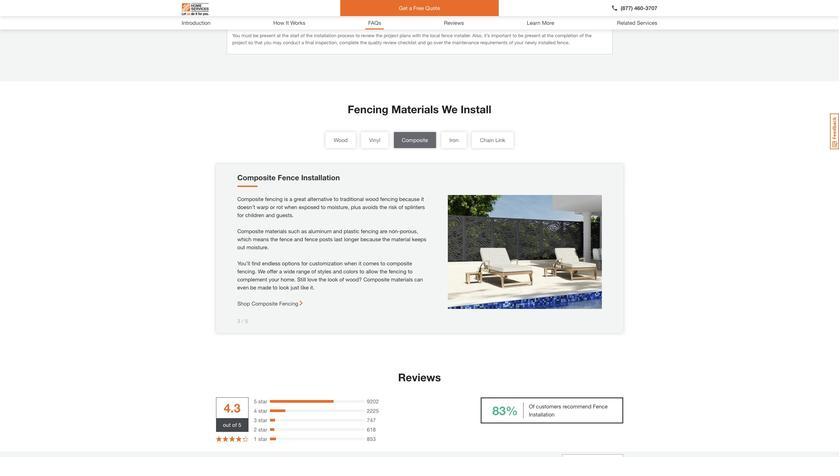 Task type: locate. For each thing, give the bounding box(es) containing it.
star inside 618 1 star
[[259, 436, 268, 442]]

fencing down composite
[[389, 268, 407, 275]]

0 vertical spatial we
[[442, 103, 458, 116]]

a right offer
[[279, 268, 282, 275]]

star for 2
[[259, 426, 268, 433]]

a left the final
[[302, 40, 304, 45]]

0 horizontal spatial for
[[238, 212, 244, 218]]

1 vertical spatial reviews
[[399, 371, 441, 384]]

shop composite fencing link
[[238, 300, 303, 308]]

materials down composite
[[391, 276, 413, 283]]

1 vertical spatial we
[[258, 268, 266, 275]]

we inside 'you'll find endless options for customization when it comes to composite fencing. we offer a wide range of styles and colors to allow the fencing to complement your home. still love the look of wood? composite materials can even be made to look just like it.'
[[258, 268, 266, 275]]

1 horizontal spatial fence
[[594, 403, 608, 410]]

process
[[338, 33, 355, 38]]

star inside 2225 3 star
[[259, 417, 268, 423]]

a
[[409, 5, 412, 11], [302, 40, 304, 45], [290, 196, 293, 202], [279, 268, 282, 275]]

composite inside composite materials such as aluminum and plastic fencing are non-porous, which means the fence and fence posts last longer because the material keeps out moisture.
[[238, 228, 264, 234]]

composite fence behind pool chairs image
[[448, 195, 602, 309]]

wide
[[284, 268, 295, 275]]

2 horizontal spatial present
[[525, 33, 541, 38]]

fence right recommend
[[594, 403, 608, 410]]

star up 4 star link
[[259, 398, 268, 405]]

look down home.
[[279, 284, 289, 291]]

chain link
[[481, 137, 506, 143]]

checklist
[[398, 40, 417, 45]]

your inside 'you'll find endless options for customization when it comes to composite fencing. we offer a wide range of styles and colors to allow the fencing to complement your home. still love the look of wood? composite materials can even be made to look just like it.'
[[269, 276, 279, 283]]

fencing inside shop composite fencing link
[[279, 300, 299, 307]]

1 vertical spatial fence
[[594, 403, 608, 410]]

0 vertical spatial fencing
[[348, 103, 389, 116]]

complete
[[340, 40, 359, 45]]

0 horizontal spatial fence
[[278, 173, 299, 182]]

because inside composite fencing is a great alternative to traditional wood fencing because it doesn't warp or rot when exposed to moisture, plus avoids the risk of splinters for children and guests.
[[400, 196, 420, 202]]

installer.
[[454, 33, 472, 38]]

fence.
[[557, 40, 570, 45]]

for
[[238, 212, 244, 218], [302, 260, 308, 267]]

i
[[242, 15, 244, 23]]

0 vertical spatial because
[[400, 196, 420, 202]]

chain
[[481, 137, 494, 143]]

love
[[308, 276, 318, 283]]

when inside composite fencing is a great alternative to traditional wood fencing because it doesn't warp or rot when exposed to moisture, plus avoids the risk of splinters for children and guests.
[[285, 204, 298, 210]]

installation up alternative on the top left
[[301, 173, 340, 182]]

fencing up or
[[265, 196, 283, 202]]

star inside 747 2 star
[[259, 426, 268, 433]]

of right risk
[[399, 204, 404, 210]]

because
[[400, 196, 420, 202], [361, 236, 381, 242]]

out up "★ ★ ★ ★ ★"
[[223, 422, 231, 428]]

materials inside 'you'll find endless options for customization when it comes to composite fencing. we offer a wide range of styles and colors to allow the fencing to complement your home. still love the look of wood? composite materials can even be made to look just like it.'
[[391, 276, 413, 283]]

project left plans
[[384, 33, 399, 38]]

5 left 2
[[239, 422, 242, 428]]

shop
[[238, 300, 250, 307]]

star right 2
[[259, 426, 268, 433]]

vinyl button
[[361, 132, 389, 148]]

1 horizontal spatial it
[[421, 196, 424, 202]]

iron
[[450, 137, 459, 143]]

2225
[[367, 408, 379, 414]]

4.3
[[224, 401, 241, 415]]

still
[[297, 276, 306, 283]]

be inside 'you'll find endless options for customization when it comes to composite fencing. we offer a wide range of styles and colors to allow the fencing to complement your home. still love the look of wood? composite materials can even be made to look just like it.'
[[250, 284, 257, 291]]

and
[[418, 40, 426, 45], [266, 212, 275, 218], [333, 228, 343, 234], [294, 236, 303, 242], [333, 268, 342, 275]]

0 vertical spatial look
[[328, 276, 338, 283]]

0 horizontal spatial when
[[285, 204, 298, 210]]

get a free quote button
[[341, 0, 499, 16]]

more
[[542, 19, 555, 26]]

3 star from the top
[[259, 417, 268, 423]]

(877) 460-3707
[[621, 5, 658, 11]]

wood?
[[346, 276, 362, 283]]

2
[[254, 426, 257, 433]]

out down the which
[[238, 244, 245, 250]]

and right styles
[[333, 268, 342, 275]]

1 horizontal spatial look
[[328, 276, 338, 283]]

of inside composite fencing is a great alternative to traditional wood fencing because it doesn't warp or rot when exposed to moisture, plus avoids the risk of splinters for children and guests.
[[399, 204, 404, 210]]

3 down 4
[[254, 417, 257, 423]]

1 horizontal spatial materials
[[391, 276, 413, 283]]

and left go
[[418, 40, 426, 45]]

a right is
[[290, 196, 293, 202]]

you
[[233, 33, 240, 38]]

review up quality
[[361, 33, 375, 38]]

may
[[273, 40, 282, 45]]

3 inside 2225 3 star
[[254, 417, 257, 423]]

4 ☆ from the left
[[236, 436, 242, 443]]

5 up 4
[[254, 398, 257, 405]]

avoids
[[363, 204, 378, 210]]

1 vertical spatial your
[[269, 276, 279, 283]]

and inside composite fencing is a great alternative to traditional wood fencing because it doesn't warp or rot when exposed to moisture, plus avoids the risk of splinters for children and guests.
[[266, 212, 275, 218]]

5
[[245, 318, 248, 324], [254, 398, 257, 405], [239, 422, 242, 428]]

2 horizontal spatial fence
[[442, 33, 453, 38]]

star right 1
[[259, 436, 268, 442]]

1 vertical spatial installation
[[529, 411, 555, 418]]

fence down such
[[280, 236, 293, 242]]

alternative
[[308, 196, 333, 202]]

to up moisture,
[[334, 196, 339, 202]]

1 vertical spatial 3
[[254, 417, 257, 423]]

we down "find"
[[258, 268, 266, 275]]

fencing left are
[[361, 228, 379, 234]]

0 vertical spatial installation
[[301, 173, 340, 182]]

1 vertical spatial look
[[279, 284, 289, 291]]

composite inside composite fencing is a great alternative to traditional wood fencing because it doesn't warp or rot when exposed to moisture, plus avoids the risk of splinters for children and guests.
[[238, 196, 264, 202]]

for down doesn't
[[238, 212, 244, 218]]

like
[[301, 284, 309, 291]]

customization
[[310, 260, 343, 267]]

composite down allow
[[364, 276, 390, 283]]

quote
[[426, 5, 441, 11]]

composite button
[[394, 132, 436, 148]]

or
[[270, 204, 275, 210]]

project down "you"
[[233, 40, 247, 45]]

1 horizontal spatial review
[[384, 40, 397, 45]]

fencing inside 'you'll find endless options for customization when it comes to composite fencing. we offer a wide range of styles and colors to allow the fencing to complement your home. still love the look of wood? composite materials can even be made to look just like it.'
[[389, 268, 407, 275]]

at up installed
[[542, 33, 546, 38]]

home.
[[281, 276, 296, 283]]

faqs
[[369, 19, 382, 26]]

rot
[[277, 204, 283, 210]]

3707
[[646, 5, 658, 11]]

1 horizontal spatial 5
[[245, 318, 248, 324]]

composite up doesn't
[[238, 196, 264, 202]]

★ ★ ★ ★ ★
[[216, 436, 249, 443]]

0 vertical spatial fence
[[278, 173, 299, 182]]

to down composite
[[408, 268, 413, 275]]

so
[[248, 40, 253, 45]]

it
[[286, 19, 289, 26]]

do i need to be present during the installation?
[[233, 15, 367, 23]]

0 vertical spatial your
[[515, 40, 524, 45]]

the left risk
[[380, 204, 387, 210]]

at up may in the left of the page
[[277, 33, 281, 38]]

star inside 9202 4 star
[[259, 408, 268, 414]]

1 vertical spatial because
[[361, 236, 381, 242]]

when up colors
[[345, 260, 357, 267]]

when down is
[[285, 204, 298, 210]]

0 horizontal spatial out
[[223, 422, 231, 428]]

non-
[[389, 228, 400, 234]]

newly
[[525, 40, 537, 45]]

composite fencing is a great alternative to traditional wood fencing because it doesn't warp or rot when exposed to moisture, plus avoids the risk of splinters for children and guests.
[[238, 196, 425, 218]]

5 star link
[[254, 398, 268, 406]]

0 vertical spatial when
[[285, 204, 298, 210]]

0 horizontal spatial materials
[[265, 228, 287, 234]]

your
[[515, 40, 524, 45], [269, 276, 279, 283]]

0 vertical spatial 3
[[238, 318, 241, 324]]

2 horizontal spatial 5
[[254, 398, 257, 405]]

0 vertical spatial for
[[238, 212, 244, 218]]

0 horizontal spatial because
[[361, 236, 381, 242]]

5 right / at the bottom of the page
[[245, 318, 248, 324]]

it's
[[485, 33, 490, 38]]

and inside you must be present at the start of the installation process to review the project plans with the local fence installer. also, it's important to be present at the completion of the project so that you may conduct a final inspection, complete the quality review checklist and go over the maintenance requirements of your newly installed fence.
[[418, 40, 426, 45]]

1 vertical spatial 5
[[254, 398, 257, 405]]

when inside 'you'll find endless options for customization when it comes to composite fencing. we offer a wide range of styles and colors to allow the fencing to complement your home. still love the look of wood? composite materials can even be made to look just like it.'
[[345, 260, 357, 267]]

splinters
[[405, 204, 425, 210]]

1 ★ from the left
[[216, 436, 222, 443]]

when
[[285, 204, 298, 210], [345, 260, 357, 267]]

wood
[[334, 137, 348, 143]]

of right completion
[[580, 33, 584, 38]]

the left quality
[[361, 40, 367, 45]]

just
[[291, 284, 299, 291]]

1 horizontal spatial at
[[542, 33, 546, 38]]

start
[[290, 33, 300, 38]]

0 horizontal spatial we
[[258, 268, 266, 275]]

the right over
[[445, 40, 451, 45]]

2 star from the top
[[259, 408, 268, 414]]

1 horizontal spatial 3
[[254, 417, 257, 423]]

☆
[[216, 436, 222, 443], [223, 436, 229, 443], [229, 436, 235, 443], [236, 436, 242, 443], [243, 436, 249, 443]]

during
[[301, 15, 320, 23]]

0 vertical spatial reviews
[[444, 19, 464, 26]]

0 horizontal spatial fencing
[[279, 300, 299, 307]]

go
[[427, 40, 433, 45]]

styles
[[318, 268, 332, 275]]

the right during
[[322, 15, 331, 23]]

be down complement
[[250, 284, 257, 291]]

1 horizontal spatial for
[[302, 260, 308, 267]]

1 vertical spatial when
[[345, 260, 357, 267]]

2 ☆ from the left
[[223, 436, 229, 443]]

0 horizontal spatial your
[[269, 276, 279, 283]]

1 horizontal spatial fencing
[[348, 103, 389, 116]]

1 horizontal spatial reviews
[[444, 19, 464, 26]]

do it for you logo image
[[182, 0, 209, 18]]

a right get
[[409, 5, 412, 11]]

5 star from the top
[[259, 436, 268, 442]]

must
[[242, 33, 252, 38]]

installed
[[539, 40, 556, 45]]

means
[[253, 236, 269, 242]]

to up complete
[[356, 33, 360, 38]]

0 vertical spatial materials
[[265, 228, 287, 234]]

and up last
[[333, 228, 343, 234]]

fencing
[[265, 196, 283, 202], [381, 196, 398, 202], [361, 228, 379, 234], [389, 268, 407, 275]]

star for 4
[[259, 408, 268, 414]]

2 star link
[[254, 426, 268, 434]]

your inside you must be present at the start of the installation process to review the project plans with the local fence installer. also, it's important to be present at the completion of the project so that you may conduct a final inspection, complete the quality review checklist and go over the maintenance requirements of your newly installed fence.
[[515, 40, 524, 45]]

fencing inside composite materials such as aluminum and plastic fencing are non-porous, which means the fence and fence posts last longer because the material keeps out moisture.
[[361, 228, 379, 234]]

star right 4
[[259, 408, 268, 414]]

9202
[[367, 398, 379, 405]]

0 horizontal spatial at
[[277, 33, 281, 38]]

your down offer
[[269, 276, 279, 283]]

materials up means
[[265, 228, 287, 234]]

you must be present at the start of the installation process to review the project plans with the local fence installer. also, it's important to be present at the completion of the project so that you may conduct a final inspection, complete the quality review checklist and go over the maintenance requirements of your newly installed fence.
[[233, 33, 592, 45]]

your left "newly"
[[515, 40, 524, 45]]

3 left / at the bottom of the page
[[238, 318, 241, 324]]

0 vertical spatial 5
[[245, 318, 248, 324]]

it
[[421, 196, 424, 202], [359, 260, 362, 267]]

1 horizontal spatial your
[[515, 40, 524, 45]]

0 vertical spatial review
[[361, 33, 375, 38]]

composite up warp
[[238, 173, 276, 182]]

star down 4 star link
[[259, 417, 268, 423]]

fence down as on the left of page
[[305, 236, 318, 242]]

installation inside of customers recommend fence installation
[[529, 411, 555, 418]]

review right quality
[[384, 40, 397, 45]]

1 vertical spatial fencing
[[279, 300, 299, 307]]

2 vertical spatial 5
[[239, 422, 242, 428]]

1 horizontal spatial because
[[400, 196, 420, 202]]

0 vertical spatial project
[[384, 33, 399, 38]]

4
[[254, 408, 257, 414]]

because up splinters
[[400, 196, 420, 202]]

because down are
[[361, 236, 381, 242]]

it inside 'you'll find endless options for customization when it comes to composite fencing. we offer a wide range of styles and colors to allow the fencing to complement your home. still love the look of wood? composite materials can even be made to look just like it.'
[[359, 260, 362, 267]]

fence up over
[[442, 33, 453, 38]]

1 horizontal spatial out
[[238, 244, 245, 250]]

0 vertical spatial it
[[421, 196, 424, 202]]

composite up the which
[[238, 228, 264, 234]]

fence up is
[[278, 173, 299, 182]]

link
[[496, 137, 506, 143]]

great
[[294, 196, 306, 202]]

a inside you must be present at the start of the installation process to review the project plans with the local fence installer. also, it's important to be present at the completion of the project so that you may conduct a final inspection, complete the quality review checklist and go over the maintenance requirements of your newly installed fence.
[[302, 40, 304, 45]]

composite
[[387, 260, 412, 267]]

0 horizontal spatial look
[[279, 284, 289, 291]]

0 vertical spatial out
[[238, 244, 245, 250]]

1 horizontal spatial present
[[278, 15, 300, 23]]

1 vertical spatial it
[[359, 260, 362, 267]]

it up splinters
[[421, 196, 424, 202]]

fencing down just
[[279, 300, 299, 307]]

a inside get a free quote button
[[409, 5, 412, 11]]

and inside 'you'll find endless options for customization when it comes to composite fencing. we offer a wide range of styles and colors to allow the fencing to complement your home. still love the look of wood? composite materials can even be made to look just like it.'
[[333, 268, 342, 275]]

it inside composite fencing is a great alternative to traditional wood fencing because it doesn't warp or rot when exposed to moisture, plus avoids the risk of splinters for children and guests.
[[421, 196, 424, 202]]

1 vertical spatial project
[[233, 40, 247, 45]]

fencing up vinyl
[[348, 103, 389, 116]]

1 vertical spatial materials
[[391, 276, 413, 283]]

it left comes
[[359, 260, 362, 267]]

and down such
[[294, 236, 303, 242]]

and down or
[[266, 212, 275, 218]]

the inside composite fencing is a great alternative to traditional wood fencing because it doesn't warp or rot when exposed to moisture, plus avoids the risk of splinters for children and guests.
[[380, 204, 387, 210]]

for up range
[[302, 260, 308, 267]]

composite inside button
[[402, 137, 428, 143]]

composite
[[402, 137, 428, 143], [238, 173, 276, 182], [238, 196, 264, 202], [238, 228, 264, 234], [364, 276, 390, 283], [252, 300, 278, 307]]

4 star from the top
[[259, 426, 268, 433]]

be right the important
[[519, 33, 524, 38]]

composite down materials
[[402, 137, 428, 143]]

5 for out of 5
[[239, 422, 242, 428]]

0 horizontal spatial it
[[359, 260, 362, 267]]

1 vertical spatial out
[[223, 422, 231, 428]]

such
[[289, 228, 300, 234]]

0 horizontal spatial project
[[233, 40, 247, 45]]

we left install
[[442, 103, 458, 116]]

1 horizontal spatial when
[[345, 260, 357, 267]]

do
[[233, 15, 241, 23]]

the left the start
[[282, 33, 289, 38]]

look down styles
[[328, 276, 338, 283]]

1 horizontal spatial project
[[384, 33, 399, 38]]

1 vertical spatial for
[[302, 260, 308, 267]]

0 horizontal spatial review
[[361, 33, 375, 38]]

0 horizontal spatial 5
[[239, 422, 242, 428]]

1 horizontal spatial installation
[[529, 411, 555, 418]]

learn
[[527, 19, 541, 26]]

of
[[301, 33, 305, 38], [580, 33, 584, 38], [509, 40, 514, 45], [399, 204, 404, 210], [312, 268, 316, 275], [340, 276, 344, 283], [232, 422, 237, 428]]

installation down customers
[[529, 411, 555, 418]]



Task type: vqa. For each thing, say whether or not it's contained in the screenshot.
'blower'
no



Task type: describe. For each thing, give the bounding box(es) containing it.
747 2 star
[[254, 417, 376, 433]]

comes
[[363, 260, 379, 267]]

of right the start
[[301, 33, 305, 38]]

747
[[367, 417, 376, 423]]

porous,
[[400, 228, 419, 234]]

(877)
[[621, 5, 633, 11]]

3 / 5
[[238, 318, 248, 324]]

/
[[242, 318, 244, 324]]

aluminum
[[309, 228, 332, 234]]

to right the need
[[262, 15, 268, 23]]

materials
[[392, 103, 439, 116]]

to right made
[[273, 284, 278, 291]]

☆ ☆ ☆ ☆ ☆
[[216, 436, 249, 443]]

1 ☆ from the left
[[216, 436, 222, 443]]

offer
[[267, 268, 278, 275]]

learn more
[[527, 19, 555, 26]]

works
[[291, 19, 306, 26]]

need
[[246, 15, 260, 23]]

1 vertical spatial review
[[384, 40, 397, 45]]

0 horizontal spatial 3
[[238, 318, 241, 324]]

even
[[238, 284, 249, 291]]

is
[[284, 196, 288, 202]]

warp
[[257, 204, 269, 210]]

3 ☆ from the left
[[229, 436, 235, 443]]

composite inside 'you'll find endless options for customization when it comes to composite fencing. we offer a wide range of styles and colors to allow the fencing to complement your home. still love the look of wood? composite materials can even be made to look just like it.'
[[364, 276, 390, 283]]

how it works
[[274, 19, 306, 26]]

of down the important
[[509, 40, 514, 45]]

the up quality
[[376, 33, 383, 38]]

materials inside composite materials such as aluminum and plastic fencing are non-porous, which means the fence and fence posts last longer because the material keeps out moisture.
[[265, 228, 287, 234]]

2 ★ from the left
[[223, 436, 229, 443]]

the up go
[[423, 33, 429, 38]]

with
[[413, 33, 421, 38]]

iron button
[[442, 132, 467, 148]]

plastic
[[344, 228, 360, 234]]

0 horizontal spatial present
[[260, 33, 276, 38]]

also,
[[473, 33, 483, 38]]

the up installed
[[548, 33, 554, 38]]

star for 3
[[259, 417, 268, 423]]

4 star link
[[254, 407, 268, 415]]

can
[[415, 276, 423, 283]]

1 star from the top
[[259, 398, 268, 405]]

services
[[638, 19, 658, 26]]

composite fence installation
[[238, 173, 340, 182]]

because inside composite materials such as aluminum and plastic fencing are non-porous, which means the fence and fence posts last longer because the material keeps out moisture.
[[361, 236, 381, 242]]

composite for composite
[[402, 137, 428, 143]]

1 star link
[[254, 435, 268, 443]]

options
[[282, 260, 300, 267]]

to right comes
[[381, 260, 386, 267]]

range
[[297, 268, 310, 275]]

fencing up risk
[[381, 196, 398, 202]]

be left it on the left of the page
[[269, 15, 276, 23]]

find
[[252, 260, 261, 267]]

5 for 3 / 5
[[245, 318, 248, 324]]

you'll find endless options for customization when it comes to composite fencing. we offer a wide range of styles and colors to allow the fencing to complement your home. still love the look of wood? composite materials can even be made to look just like it.
[[238, 260, 423, 291]]

composite down made
[[252, 300, 278, 307]]

2225 3 star
[[254, 408, 379, 423]]

get
[[399, 5, 408, 11]]

out inside composite materials such as aluminum and plastic fencing are non-porous, which means the fence and fence posts last longer because the material keeps out moisture.
[[238, 244, 245, 250]]

over
[[434, 40, 443, 45]]

are
[[380, 228, 388, 234]]

doesn't
[[238, 204, 255, 210]]

feedback link image
[[831, 113, 840, 150]]

0 horizontal spatial installation
[[301, 173, 340, 182]]

moisture,
[[327, 204, 350, 210]]

colors
[[344, 268, 358, 275]]

for inside composite fencing is a great alternative to traditional wood fencing because it doesn't warp or rot when exposed to moisture, plus avoids the risk of splinters for children and guests.
[[238, 212, 244, 218]]

5 ☆ from the left
[[243, 436, 249, 443]]

last
[[334, 236, 343, 242]]

composite for composite materials such as aluminum and plastic fencing are non-porous, which means the fence and fence posts last longer because the material keeps out moisture.
[[238, 228, 264, 234]]

83%
[[493, 404, 518, 418]]

0 horizontal spatial reviews
[[399, 371, 441, 384]]

guests.
[[277, 212, 294, 218]]

to left allow
[[360, 268, 365, 275]]

fence inside you must be present at the start of the installation process to review the project plans with the local fence installer. also, it's important to be present at the completion of the project so that you may conduct a final inspection, complete the quality review checklist and go over the maintenance requirements of your newly installed fence.
[[442, 33, 453, 38]]

1
[[254, 436, 257, 442]]

traditional
[[340, 196, 364, 202]]

to right the important
[[513, 33, 517, 38]]

longer
[[344, 236, 359, 242]]

composite materials such as aluminum and plastic fencing are non-porous, which means the fence and fence posts last longer because the material keeps out moisture.
[[238, 228, 427, 250]]

for inside 'you'll find endless options for customization when it comes to composite fencing. we offer a wide range of styles and colors to allow the fencing to complement your home. still love the look of wood? composite materials can even be made to look just like it.'
[[302, 260, 308, 267]]

the right completion
[[586, 33, 592, 38]]

the up the final
[[306, 33, 313, 38]]

inspection,
[[315, 40, 338, 45]]

which
[[238, 236, 252, 242]]

the right allow
[[380, 268, 388, 275]]

the down are
[[383, 236, 390, 242]]

5 ★ from the left
[[243, 436, 249, 443]]

be up that
[[253, 33, 259, 38]]

1 at from the left
[[277, 33, 281, 38]]

a inside 'you'll find endless options for customization when it comes to composite fencing. we offer a wide range of styles and colors to allow the fencing to complement your home. still love the look of wood? composite materials can even be made to look just like it.'
[[279, 268, 282, 275]]

material
[[392, 236, 411, 242]]

fence inside of customers recommend fence installation
[[594, 403, 608, 410]]

you
[[264, 40, 272, 45]]

of left wood?
[[340, 276, 344, 283]]

out of 5
[[223, 422, 242, 428]]

0 horizontal spatial fence
[[280, 236, 293, 242]]

star for 1
[[259, 436, 268, 442]]

posts
[[320, 236, 333, 242]]

1 horizontal spatial fence
[[305, 236, 318, 242]]

5 star
[[254, 398, 268, 405]]

related
[[618, 19, 636, 26]]

keeps
[[412, 236, 427, 242]]

to down alternative on the top left
[[321, 204, 326, 210]]

of customers recommend fence installation
[[529, 403, 608, 418]]

allow
[[366, 268, 379, 275]]

composite for composite fencing is a great alternative to traditional wood fencing because it doesn't warp or rot when exposed to moisture, plus avoids the risk of splinters for children and guests.
[[238, 196, 264, 202]]

618
[[367, 426, 376, 433]]

complement
[[238, 276, 267, 283]]

2 at from the left
[[542, 33, 546, 38]]

the right means
[[271, 236, 278, 242]]

4 ★ from the left
[[236, 436, 242, 443]]

wood button
[[326, 132, 356, 148]]

risk
[[389, 204, 397, 210]]

composite for composite fence installation
[[238, 173, 276, 182]]

installation
[[314, 33, 337, 38]]

how
[[274, 19, 285, 26]]

a inside composite fencing is a great alternative to traditional wood fencing because it doesn't warp or rot when exposed to moisture, plus avoids the risk of splinters for children and guests.
[[290, 196, 293, 202]]

the down styles
[[319, 276, 327, 283]]

get a free quote
[[399, 5, 441, 11]]

customers
[[537, 403, 562, 410]]

of up love
[[312, 268, 316, 275]]

final
[[306, 40, 314, 45]]

chain link button
[[472, 132, 514, 148]]

of
[[529, 403, 535, 410]]

recommend
[[563, 403, 592, 410]]

460-
[[635, 5, 646, 11]]

completion
[[556, 33, 579, 38]]

3 star link
[[254, 416, 268, 424]]

of up "★ ★ ★ ★ ★"
[[232, 422, 237, 428]]

3 ★ from the left
[[229, 436, 235, 443]]

1 horizontal spatial we
[[442, 103, 458, 116]]

endless
[[262, 260, 281, 267]]

wood
[[366, 196, 379, 202]]

as
[[302, 228, 307, 234]]



